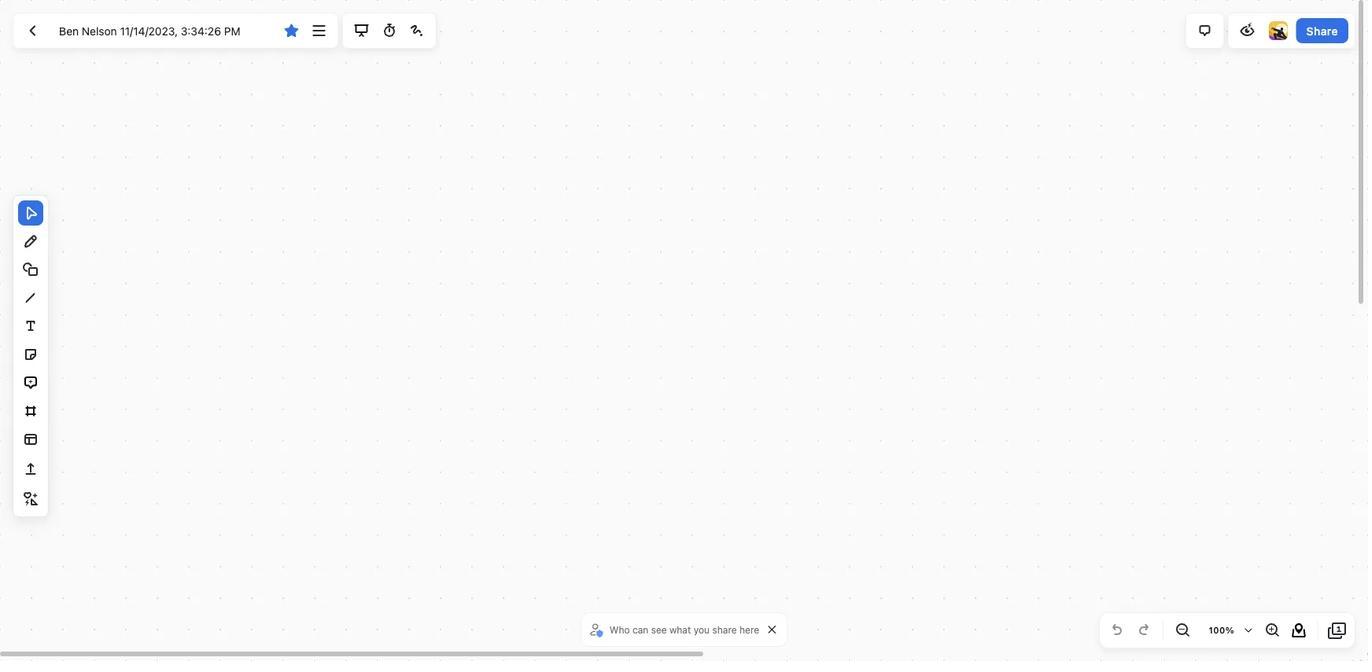 Task type: describe. For each thing, give the bounding box(es) containing it.
upload image
[[21, 460, 40, 479]]

you
[[694, 625, 710, 636]]

share
[[712, 625, 737, 636]]

mini map image
[[1290, 622, 1308, 640]]

dashboard image
[[23, 21, 42, 40]]

timer image
[[380, 21, 399, 40]]

laser image
[[408, 21, 426, 40]]

100 %
[[1209, 626, 1234, 636]]

more tools image
[[21, 490, 40, 509]]

all eyes on me image
[[1238, 21, 1257, 40]]

pages image
[[1328, 622, 1347, 640]]

more options image
[[310, 21, 329, 40]]

templates image
[[21, 430, 40, 449]]

who can see what you share here
[[610, 625, 759, 636]]

comment panel image
[[1196, 21, 1215, 40]]



Task type: locate. For each thing, give the bounding box(es) containing it.
zoom in image
[[1263, 622, 1282, 640]]

who can see what you share here button
[[588, 618, 763, 642]]

Document name text field
[[47, 18, 276, 43]]

here
[[740, 625, 759, 636]]

zoom out image
[[1173, 622, 1192, 640]]

who
[[610, 625, 630, 636]]

share button
[[1296, 18, 1349, 43]]

unstar this whiteboard image
[[282, 21, 301, 40]]

what
[[670, 625, 691, 636]]

see
[[651, 625, 667, 636]]

100
[[1209, 626, 1226, 636]]

present image
[[352, 21, 371, 40]]

share
[[1307, 24, 1338, 37]]

can
[[633, 625, 649, 636]]

%
[[1226, 626, 1234, 636]]



Task type: vqa. For each thing, say whether or not it's contained in the screenshot.
Search Contacts Input text field
no



